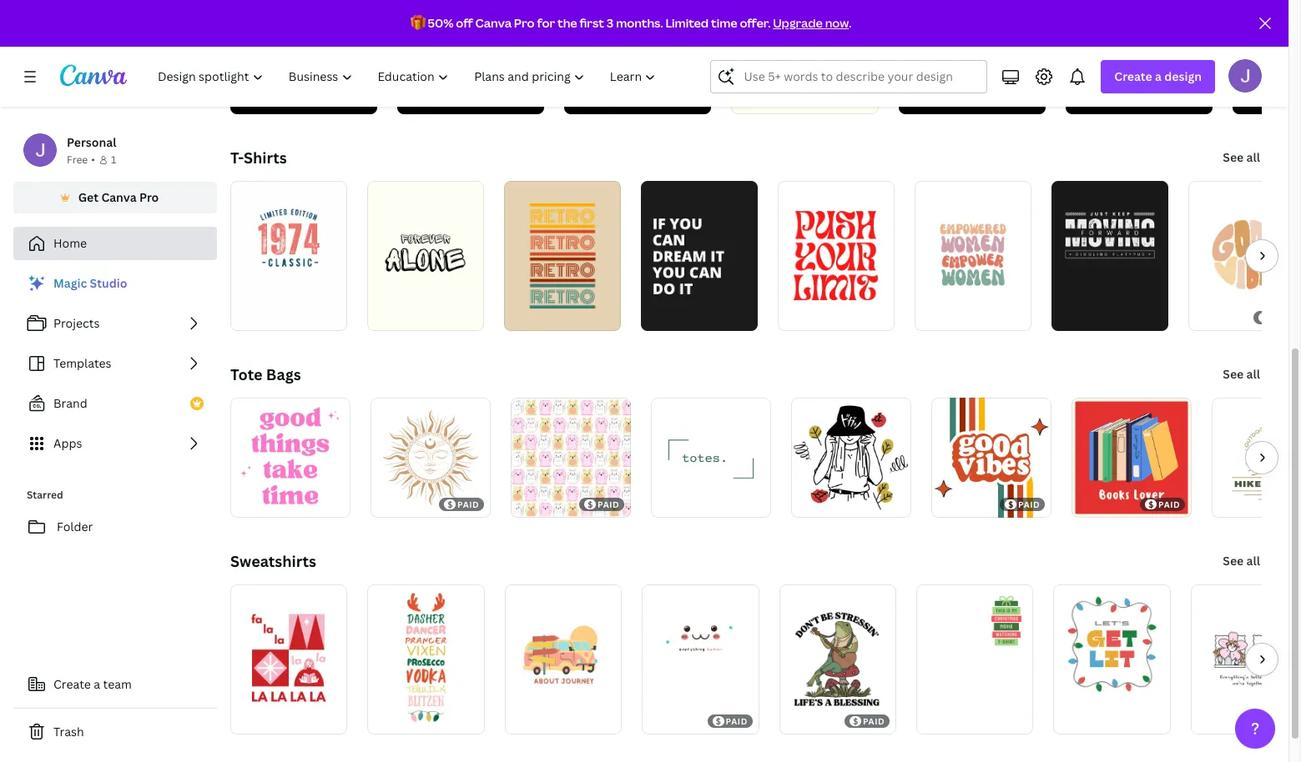 Task type: locate. For each thing, give the bounding box(es) containing it.
time
[[711, 15, 737, 31]]

0 horizontal spatial create
[[53, 677, 91, 693]]

pro
[[514, 15, 535, 31], [139, 189, 159, 205]]

1 horizontal spatial canva
[[475, 15, 512, 31]]

get
[[78, 189, 99, 205]]

None search field
[[711, 60, 988, 93]]

3 see all link from the top
[[1221, 545, 1262, 578]]

sweatshirts
[[230, 552, 316, 572]]

2 vertical spatial see all
[[1223, 553, 1260, 569]]

tote
[[230, 365, 263, 385]]

a
[[1155, 68, 1162, 84], [94, 677, 100, 693]]

limited
[[666, 15, 709, 31]]

0 vertical spatial canva
[[475, 15, 512, 31]]

brand link
[[13, 387, 217, 421]]

1 horizontal spatial create
[[1114, 68, 1152, 84]]

0 vertical spatial all
[[1246, 149, 1260, 165]]

canva
[[475, 15, 512, 31], [101, 189, 137, 205]]

create a team
[[53, 677, 132, 693]]

2 all from the top
[[1246, 366, 1260, 382]]

2 vertical spatial see
[[1223, 553, 1244, 569]]

a for design
[[1155, 68, 1162, 84]]

paid
[[457, 499, 479, 511], [598, 499, 620, 511], [1018, 499, 1040, 511], [1158, 499, 1180, 511], [726, 716, 748, 728], [863, 716, 885, 728]]

get canva pro button
[[13, 182, 217, 214]]

create inside button
[[53, 677, 91, 693]]

canva right the 'off'
[[475, 15, 512, 31]]

0 horizontal spatial pro
[[139, 189, 159, 205]]

a left design
[[1155, 68, 1162, 84]]

canva right get at the top of the page
[[101, 189, 137, 205]]

see all for shirts
[[1223, 149, 1260, 165]]

a inside button
[[94, 677, 100, 693]]

Search search field
[[744, 61, 954, 93]]

all for bags
[[1246, 366, 1260, 382]]

2 see all from the top
[[1223, 366, 1260, 382]]

studio
[[90, 275, 127, 291]]

templates link
[[13, 347, 217, 381]]

trash link
[[13, 716, 217, 749]]

1 vertical spatial create
[[53, 677, 91, 693]]

50%
[[428, 15, 454, 31]]

2 vertical spatial all
[[1246, 553, 1260, 569]]

create for create a design
[[1114, 68, 1152, 84]]

tote bags link
[[230, 365, 301, 385]]

t-shirts
[[230, 148, 287, 168]]

apps link
[[13, 427, 217, 461]]

see all link for shirts
[[1221, 141, 1262, 174]]

magic studio link
[[13, 267, 217, 300]]

3 all from the top
[[1246, 553, 1260, 569]]

all
[[1246, 149, 1260, 165], [1246, 366, 1260, 382], [1246, 553, 1260, 569]]

1 vertical spatial a
[[94, 677, 100, 693]]

1 see all from the top
[[1223, 149, 1260, 165]]

pro left for
[[514, 15, 535, 31]]

create inside dropdown button
[[1114, 68, 1152, 84]]

1 vertical spatial all
[[1246, 366, 1260, 382]]

create left design
[[1114, 68, 1152, 84]]

1 horizontal spatial a
[[1155, 68, 1162, 84]]

0 vertical spatial see all link
[[1221, 141, 1262, 174]]

0 horizontal spatial a
[[94, 677, 100, 693]]

first
[[580, 15, 604, 31]]

see for bags
[[1223, 366, 1244, 382]]

1 see from the top
[[1223, 149, 1244, 165]]

create left team
[[53, 677, 91, 693]]

1 vertical spatial pro
[[139, 189, 159, 205]]

see all link for bags
[[1221, 358, 1262, 391]]

1 vertical spatial see
[[1223, 366, 1244, 382]]

list
[[13, 267, 217, 461]]

3 see all from the top
[[1223, 553, 1260, 569]]

1 see all link from the top
[[1221, 141, 1262, 174]]

team
[[103, 677, 132, 693]]

a inside dropdown button
[[1155, 68, 1162, 84]]

1 vertical spatial canva
[[101, 189, 137, 205]]

1 vertical spatial see all link
[[1221, 358, 1262, 391]]

2 vertical spatial see all link
[[1221, 545, 1262, 578]]

personal
[[67, 134, 116, 150]]

months.
[[616, 15, 663, 31]]

projects
[[53, 315, 100, 331]]

0 vertical spatial see all
[[1223, 149, 1260, 165]]

2 see all link from the top
[[1221, 358, 1262, 391]]

3 see from the top
[[1223, 553, 1244, 569]]

1 vertical spatial see all
[[1223, 366, 1260, 382]]

off
[[456, 15, 473, 31]]

0 vertical spatial a
[[1155, 68, 1162, 84]]

now
[[825, 15, 849, 31]]

1 horizontal spatial pro
[[514, 15, 535, 31]]

for
[[537, 15, 555, 31]]

2 see from the top
[[1223, 366, 1244, 382]]

see all link
[[1221, 141, 1262, 174], [1221, 358, 1262, 391], [1221, 545, 1262, 578]]

see
[[1223, 149, 1244, 165], [1223, 366, 1244, 382], [1223, 553, 1244, 569]]

create
[[1114, 68, 1152, 84], [53, 677, 91, 693]]

0 horizontal spatial canva
[[101, 189, 137, 205]]

see all
[[1223, 149, 1260, 165], [1223, 366, 1260, 382], [1223, 553, 1260, 569]]

0 vertical spatial create
[[1114, 68, 1152, 84]]

1 all from the top
[[1246, 149, 1260, 165]]

t-
[[230, 148, 244, 168]]

pro up home link
[[139, 189, 159, 205]]

1
[[111, 153, 116, 167]]

0 vertical spatial see
[[1223, 149, 1244, 165]]

a left team
[[94, 677, 100, 693]]



Task type: describe. For each thing, give the bounding box(es) containing it.
magic studio
[[53, 275, 127, 291]]

t-shirts link
[[230, 148, 287, 168]]

create a team button
[[13, 669, 217, 702]]

brand
[[53, 396, 87, 411]]

trash
[[53, 724, 84, 740]]

upgrade now button
[[773, 15, 849, 31]]

create a design button
[[1101, 60, 1215, 93]]

starred
[[27, 488, 63, 502]]

bags
[[266, 365, 301, 385]]

templates
[[53, 356, 111, 371]]

create for create a team
[[53, 677, 91, 693]]

the
[[557, 15, 577, 31]]

🎁 50% off canva pro for the first 3 months. limited time offer. upgrade now .
[[410, 15, 852, 31]]

free
[[67, 153, 88, 167]]

see all for bags
[[1223, 366, 1260, 382]]

apps
[[53, 436, 82, 452]]

top level navigation element
[[147, 60, 671, 93]]

a for team
[[94, 677, 100, 693]]

folder button
[[13, 511, 217, 544]]

tote bags
[[230, 365, 301, 385]]

sweatshirts link
[[230, 552, 316, 572]]

3
[[607, 15, 614, 31]]

create a design
[[1114, 68, 1202, 84]]

•
[[91, 153, 95, 167]]

pro inside button
[[139, 189, 159, 205]]

magic
[[53, 275, 87, 291]]

canva inside button
[[101, 189, 137, 205]]

.
[[849, 15, 852, 31]]

folder link
[[13, 511, 217, 544]]

home
[[53, 235, 87, 251]]

🎁
[[410, 15, 425, 31]]

upgrade
[[773, 15, 823, 31]]

free •
[[67, 153, 95, 167]]

design
[[1164, 68, 1202, 84]]

see for shirts
[[1223, 149, 1244, 165]]

0 vertical spatial pro
[[514, 15, 535, 31]]

offer.
[[740, 15, 771, 31]]

shirts
[[244, 148, 287, 168]]

home link
[[13, 227, 217, 260]]

list containing magic studio
[[13, 267, 217, 461]]

projects link
[[13, 307, 217, 341]]

jacob simon image
[[1229, 59, 1262, 93]]

get canva pro
[[78, 189, 159, 205]]

all for shirts
[[1246, 149, 1260, 165]]

folder
[[57, 519, 93, 535]]



Task type: vqa. For each thing, say whether or not it's contained in the screenshot.
See all to the bottom
yes



